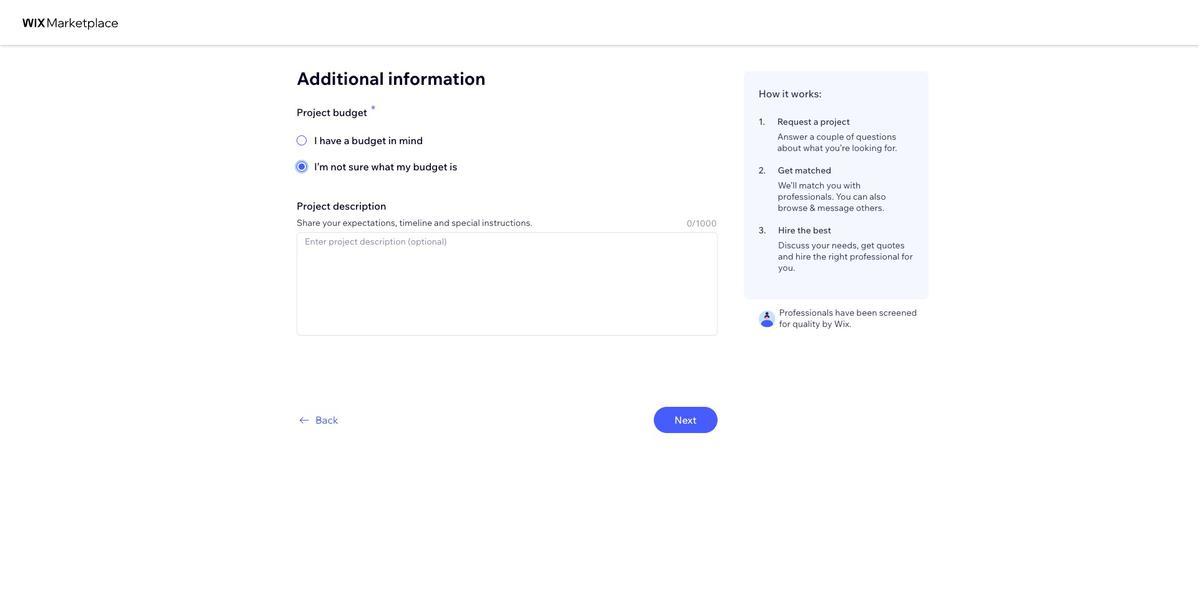 Task type: describe. For each thing, give the bounding box(es) containing it.
quality
[[793, 319, 821, 330]]

instructions.
[[482, 217, 533, 229]]

how it works:
[[759, 87, 822, 100]]

right
[[829, 251, 848, 262]]

a up "not"
[[344, 134, 350, 147]]

you
[[836, 191, 851, 202]]

project budget *
[[297, 102, 376, 119]]

expectations,
[[343, 217, 397, 229]]

project for project budget *
[[297, 106, 331, 119]]

back button
[[297, 413, 338, 428]]

what inside request a project answer a couple of questions about what you're looking for.
[[803, 142, 823, 154]]

2 .
[[759, 165, 766, 176]]

&
[[810, 202, 816, 214]]

answer
[[778, 131, 808, 142]]

discuss
[[778, 240, 810, 251]]

wix.
[[834, 319, 852, 330]]

0 vertical spatial your
[[323, 217, 341, 229]]

i'm not sure what my budget is
[[314, 161, 457, 173]]

by
[[822, 319, 833, 330]]

hire the best discuss your needs, get quotes and hire the right professional for you.
[[778, 225, 913, 274]]

can
[[853, 191, 868, 202]]

i have a budget in mind
[[314, 134, 423, 147]]

in
[[388, 134, 397, 147]]

/
[[692, 218, 696, 229]]

for.
[[884, 142, 898, 154]]

we'll
[[778, 180, 797, 191]]

others.
[[856, 202, 885, 214]]

project
[[821, 116, 850, 127]]

0 vertical spatial the
[[798, 225, 811, 236]]

1 .
[[759, 116, 765, 127]]

works:
[[791, 87, 822, 100]]

project description
[[297, 200, 386, 212]]

. for 1
[[763, 116, 765, 127]]

i'm
[[314, 161, 328, 173]]

1 vertical spatial the
[[813, 251, 827, 262]]

additional
[[297, 67, 384, 89]]

my
[[397, 161, 411, 173]]

. for 2
[[764, 165, 766, 176]]

0 / 1000
[[687, 218, 717, 229]]

matched
[[795, 165, 832, 176]]

have for been
[[836, 307, 855, 319]]

back
[[316, 414, 338, 427]]

for inside hire the best discuss your needs, get quotes and hire the right professional for you.
[[902, 251, 913, 262]]

quotes
[[877, 240, 905, 251]]

screened
[[879, 307, 917, 319]]

get matched we'll match you with professionals. you can also browse & message others.
[[778, 165, 886, 214]]

couple
[[817, 131, 844, 142]]

is
[[450, 161, 457, 173]]

professionals.
[[778, 191, 834, 202]]

1
[[759, 116, 763, 127]]

0 horizontal spatial what
[[371, 161, 394, 173]]

you
[[827, 180, 842, 191]]

also
[[870, 191, 886, 202]]

you're
[[825, 142, 850, 154]]

browse
[[778, 202, 808, 214]]

share your expectations, timeline and special instructions.
[[297, 217, 533, 229]]

hire
[[778, 225, 796, 236]]

Share your expectations, timeline and special instructions. text field
[[297, 233, 717, 335]]

share
[[297, 217, 321, 229]]

1000
[[696, 218, 717, 229]]

2
[[759, 165, 764, 176]]

. for 3
[[764, 225, 766, 236]]

and inside hire the best discuss your needs, get quotes and hire the right professional for you.
[[778, 251, 794, 262]]

questions
[[856, 131, 897, 142]]



Task type: vqa. For each thing, say whether or not it's contained in the screenshot.


Task type: locate. For each thing, give the bounding box(es) containing it.
additional information
[[297, 67, 486, 89]]

request
[[778, 116, 812, 127]]

have right "by"
[[836, 307, 855, 319]]

0 vertical spatial .
[[763, 116, 765, 127]]

1 horizontal spatial the
[[813, 251, 827, 262]]

budget left in
[[352, 134, 386, 147]]

get
[[861, 240, 875, 251]]

have for a
[[320, 134, 342, 147]]

1 vertical spatial have
[[836, 307, 855, 319]]

best
[[813, 225, 832, 236]]

have
[[320, 134, 342, 147], [836, 307, 855, 319]]

about
[[778, 142, 802, 154]]

next button
[[654, 407, 718, 434]]

it
[[783, 87, 789, 100]]

. down how
[[763, 116, 765, 127]]

you.
[[778, 262, 795, 274]]

what
[[803, 142, 823, 154], [371, 161, 394, 173]]

and left special
[[434, 217, 450, 229]]

have right i
[[320, 134, 342, 147]]

budget left is
[[413, 161, 448, 173]]

0 vertical spatial and
[[434, 217, 450, 229]]

get
[[778, 165, 793, 176]]

1 vertical spatial budget
[[352, 134, 386, 147]]

for inside professionals have been screened for quality by wix.
[[779, 319, 791, 330]]

project for project description
[[297, 200, 331, 212]]

*
[[371, 102, 376, 117]]

sure
[[349, 161, 369, 173]]

0 horizontal spatial your
[[323, 217, 341, 229]]

0
[[687, 218, 692, 229]]

your down best
[[812, 240, 830, 251]]

your down project description
[[323, 217, 341, 229]]

1 vertical spatial and
[[778, 251, 794, 262]]

1 vertical spatial for
[[779, 319, 791, 330]]

match
[[799, 180, 825, 191]]

1 horizontal spatial for
[[902, 251, 913, 262]]

for
[[902, 251, 913, 262], [779, 319, 791, 330]]

budget left '*'
[[333, 106, 367, 119]]

a left couple
[[810, 131, 815, 142]]

professional
[[850, 251, 900, 262]]

.
[[763, 116, 765, 127], [764, 165, 766, 176], [764, 225, 766, 236]]

hire
[[796, 251, 811, 262]]

1 vertical spatial what
[[371, 161, 394, 173]]

0 horizontal spatial for
[[779, 319, 791, 330]]

0 vertical spatial what
[[803, 142, 823, 154]]

professionals have been screened for quality by wix.
[[779, 307, 917, 330]]

1 horizontal spatial what
[[803, 142, 823, 154]]

mind
[[399, 134, 423, 147]]

. left get
[[764, 165, 766, 176]]

project inside the project budget *
[[297, 106, 331, 119]]

of
[[846, 131, 854, 142]]

0 horizontal spatial have
[[320, 134, 342, 147]]

for left 'quality'
[[779, 319, 791, 330]]

project up share
[[297, 200, 331, 212]]

budget
[[333, 106, 367, 119], [352, 134, 386, 147], [413, 161, 448, 173]]

next
[[675, 414, 697, 427]]

been
[[857, 307, 877, 319]]

description
[[333, 200, 386, 212]]

1 vertical spatial .
[[764, 165, 766, 176]]

needs,
[[832, 240, 859, 251]]

0 horizontal spatial the
[[798, 225, 811, 236]]

request a project answer a couple of questions about what you're looking for.
[[778, 116, 898, 154]]

the
[[798, 225, 811, 236], [813, 251, 827, 262]]

what left my
[[371, 161, 394, 173]]

2 vertical spatial budget
[[413, 161, 448, 173]]

i
[[314, 134, 317, 147]]

0 horizontal spatial and
[[434, 217, 450, 229]]

1 horizontal spatial your
[[812, 240, 830, 251]]

information
[[388, 67, 486, 89]]

have inside professionals have been screened for quality by wix.
[[836, 307, 855, 319]]

. left hire
[[764, 225, 766, 236]]

your
[[323, 217, 341, 229], [812, 240, 830, 251]]

with
[[844, 180, 861, 191]]

1 horizontal spatial and
[[778, 251, 794, 262]]

your inside hire the best discuss your needs, get quotes and hire the right professional for you.
[[812, 240, 830, 251]]

a
[[814, 116, 819, 127], [810, 131, 815, 142], [344, 134, 350, 147]]

project up i
[[297, 106, 331, 119]]

0 vertical spatial have
[[320, 134, 342, 147]]

0 vertical spatial budget
[[333, 106, 367, 119]]

0 vertical spatial for
[[902, 251, 913, 262]]

what up matched
[[803, 142, 823, 154]]

1 vertical spatial project
[[297, 200, 331, 212]]

timeline
[[399, 217, 432, 229]]

looking
[[852, 142, 882, 154]]

1 vertical spatial your
[[812, 240, 830, 251]]

and
[[434, 217, 450, 229], [778, 251, 794, 262]]

1 project from the top
[[297, 106, 331, 119]]

how
[[759, 87, 780, 100]]

a left project
[[814, 116, 819, 127]]

1 horizontal spatial have
[[836, 307, 855, 319]]

budget inside the project budget *
[[333, 106, 367, 119]]

3 .
[[759, 225, 766, 236]]

for right professional
[[902, 251, 913, 262]]

2 project from the top
[[297, 200, 331, 212]]

3
[[759, 225, 764, 236]]

message
[[818, 202, 854, 214]]

not
[[331, 161, 346, 173]]

professionals
[[779, 307, 834, 319]]

project
[[297, 106, 331, 119], [297, 200, 331, 212]]

0 vertical spatial project
[[297, 106, 331, 119]]

special
[[452, 217, 480, 229]]

2 vertical spatial .
[[764, 225, 766, 236]]

and left hire
[[778, 251, 794, 262]]



